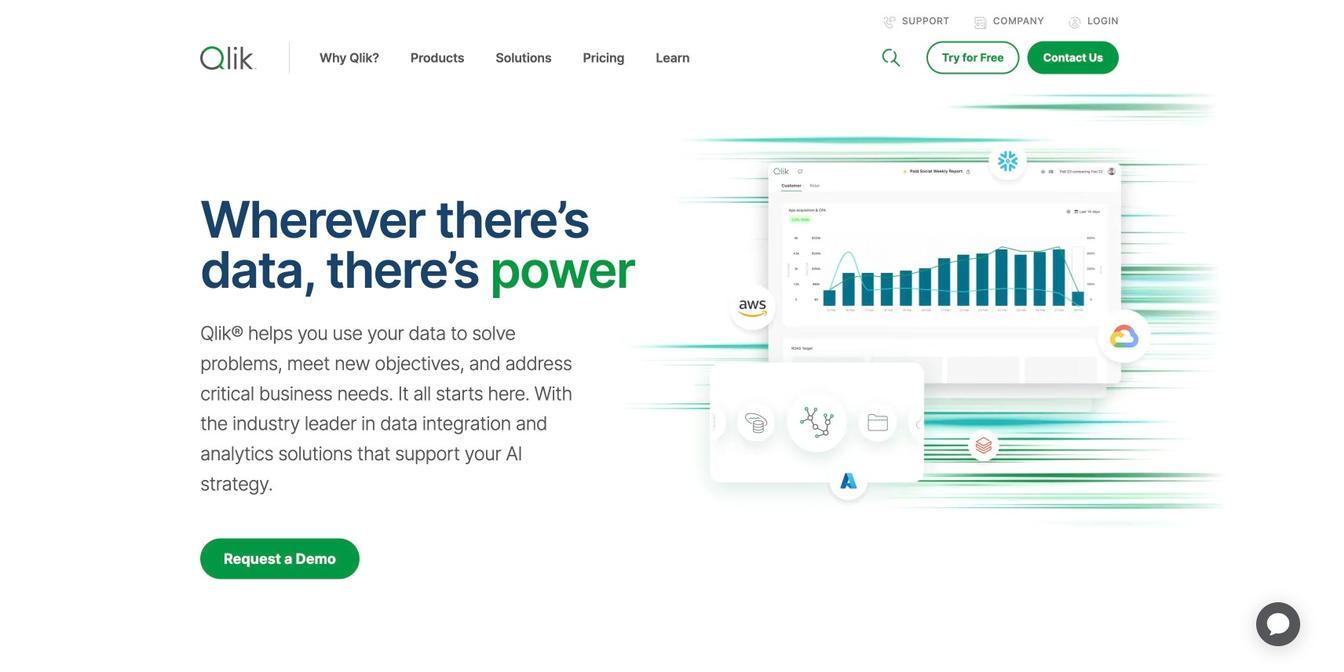Task type: describe. For each thing, give the bounding box(es) containing it.
login image
[[1069, 16, 1081, 29]]

qlik image
[[200, 46, 257, 70]]



Task type: locate. For each thing, give the bounding box(es) containing it.
support image
[[883, 16, 896, 29]]

company image
[[974, 16, 987, 29]]

application
[[1238, 584, 1319, 666]]



Task type: vqa. For each thing, say whether or not it's contained in the screenshot.
Qlik "image"
yes



